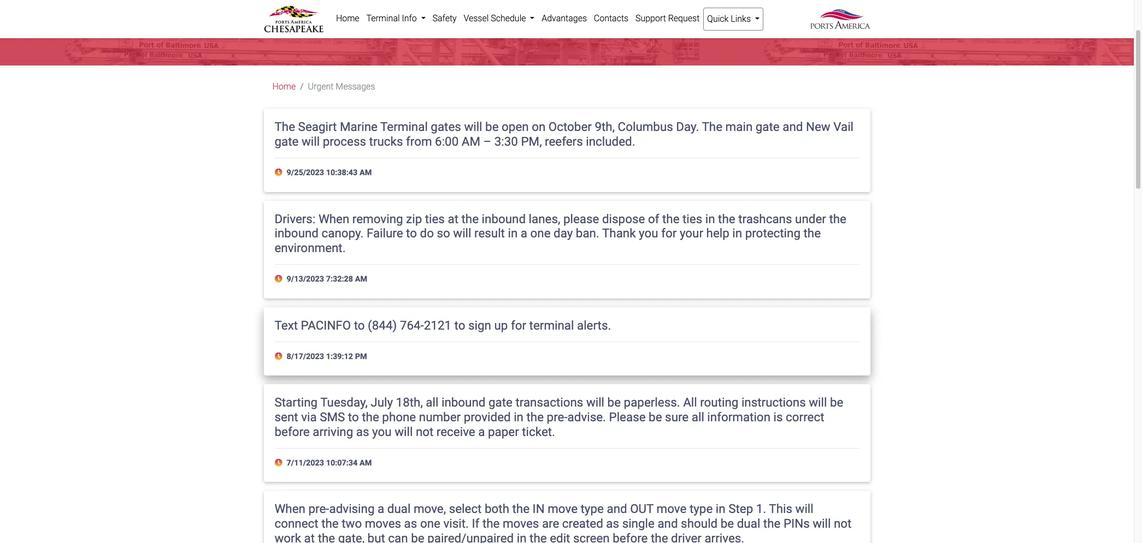 Task type: vqa. For each thing, say whether or not it's contained in the screenshot.
OUR in 'Ports America Chesapeake is committed to zero harm. We are dedicated to identifying and                         eliminating risks and reinforcing safe behavior to protect employees, labor, customers, v                         isitors and cargo as well as to honor our obligation to being good stewards of the environment.'
no



Task type: describe. For each thing, give the bounding box(es) containing it.
both
[[485, 503, 509, 517]]

when inside the when pre-advising a dual move, select both the in move type and out move type in step 1. this will connect the two moves as one visit. if the moves are created as single and should be dual the pins will not work at the gate, but can be paired/unpaired in the edit screen before the driver arrives.
[[275, 503, 306, 517]]

0 vertical spatial terminal
[[366, 13, 400, 24]]

2 moves from the left
[[503, 517, 539, 531]]

terminal info
[[366, 13, 419, 24]]

arrives.
[[705, 532, 745, 544]]

two
[[342, 517, 362, 531]]

the left gate,
[[318, 532, 335, 544]]

move,
[[414, 503, 446, 517]]

7/11/2023 10:07:34 am
[[285, 459, 372, 468]]

vessel schedule link
[[460, 8, 538, 30]]

messages
[[336, 82, 375, 92]]

9th,
[[595, 120, 615, 134]]

dispose
[[602, 212, 645, 226]]

trashcans
[[739, 212, 792, 226]]

when pre-advising a dual move, select both the in move type and out move type in step 1. this will connect the two moves as one visit. if the moves are created as single and should be dual the pins will not work at the gate, but can be paired/unpaired in the edit screen before the driver arrives.
[[275, 503, 852, 544]]

1:39:12
[[326, 352, 353, 362]]

when inside drivers: when removing zip ties at the inbound lanes, please dispose of the ties in the trashcans under the inbound canopy.  failure to do so will result in a one day ban. thank you for your help in protecting the environment.
[[319, 212, 349, 226]]

10:07:34
[[326, 459, 358, 468]]

0 vertical spatial all
[[426, 396, 439, 410]]

out
[[630, 503, 654, 517]]

a inside starting tuesday, july 18th, all inbound gate transactions will be paperless. all routing instructions will be sent via sms to the phone number provided in the pre-advise. please be sure all information is correct before arriving as you will not receive a paper ticket.
[[478, 425, 485, 439]]

in right result
[[508, 227, 518, 241]]

1 ties from the left
[[425, 212, 445, 226]]

gates
[[431, 120, 461, 134]]

clock image for the seagirt marine terminal gates will be open on october 9th, columbus day. the main gate and new vail gate will process trucks from 6:00 am – 3:30 pm, reefers included.
[[275, 169, 285, 177]]

8/17/2023
[[287, 352, 324, 362]]

the up result
[[462, 212, 479, 226]]

gate,
[[338, 532, 365, 544]]

the right under
[[829, 212, 847, 226]]

starting tuesday, july 18th, all inbound gate transactions will be paperless. all routing instructions will be sent via sms to the phone number provided in the pre-advise. please be sure all information is correct before arriving as you will not receive a paper ticket.
[[275, 396, 844, 439]]

be inside the seagirt marine terminal gates will be open on october 9th, columbus day. the main gate and new vail gate will process trucks from 6:00 am – 3:30 pm, reefers included.
[[485, 120, 499, 134]]

the up "help"
[[718, 212, 736, 226]]

columbus
[[618, 120, 673, 134]]

but
[[368, 532, 385, 544]]

canopy.
[[322, 227, 364, 241]]

up
[[494, 319, 508, 333]]

single
[[622, 517, 655, 531]]

sign
[[468, 319, 491, 333]]

7/11/2023
[[287, 459, 324, 468]]

0 vertical spatial home link
[[333, 8, 363, 30]]

lanes,
[[529, 212, 560, 226]]

1 vertical spatial and
[[607, 503, 627, 517]]

pre- inside the when pre-advising a dual move, select both the in move type and out move type in step 1. this will connect the two moves as one visit. if the moves are created as single and should be dual the pins will not work at the gate, but can be paired/unpaired in the edit screen before the driver arrives.
[[309, 503, 329, 517]]

number
[[419, 411, 461, 425]]

0 vertical spatial inbound
[[482, 212, 526, 226]]

paper
[[488, 425, 519, 439]]

thank
[[602, 227, 636, 241]]

safety
[[433, 13, 457, 24]]

urgent messages
[[308, 82, 375, 92]]

new
[[806, 120, 831, 134]]

driver
[[671, 532, 702, 544]]

2 move from the left
[[657, 503, 687, 517]]

1 horizontal spatial as
[[404, 517, 417, 531]]

a inside the when pre-advising a dual move, select both the in move type and out move type in step 1. this will connect the two moves as one visit. if the moves are created as single and should be dual the pins will not work at the gate, but can be paired/unpaired in the edit screen before the driver arrives.
[[378, 503, 384, 517]]

connect
[[275, 517, 318, 531]]

advise.
[[568, 411, 606, 425]]

1 moves from the left
[[365, 517, 401, 531]]

paperless.
[[624, 396, 680, 410]]

pm,
[[521, 134, 542, 149]]

sms
[[320, 411, 345, 425]]

transactions
[[516, 396, 583, 410]]

provided
[[464, 411, 511, 425]]

created
[[562, 517, 603, 531]]

reefers
[[545, 134, 583, 149]]

gate inside starting tuesday, july 18th, all inbound gate transactions will be paperless. all routing instructions will be sent via sms to the phone number provided in the pre-advise. please be sure all information is correct before arriving as you will not receive a paper ticket.
[[489, 396, 513, 410]]

the left "in"
[[512, 503, 530, 517]]

9/25/2023 10:38:43 am
[[285, 168, 372, 178]]

marine
[[340, 120, 378, 134]]

so
[[437, 227, 450, 241]]

will inside drivers: when removing zip ties at the inbound lanes, please dispose of the ties in the trashcans under the inbound canopy.  failure to do so will result in a one day ban. thank you for your help in protecting the environment.
[[453, 227, 471, 241]]

quick links
[[707, 14, 753, 24]]

support
[[636, 13, 666, 24]]

zip
[[406, 212, 422, 226]]

text pacinfo to (844) 764-2121 to sign up for terminal alerts.
[[275, 319, 611, 333]]

alerts.
[[577, 319, 611, 333]]

on
[[532, 120, 546, 134]]

7:32:28
[[326, 275, 353, 284]]

drivers:
[[275, 212, 316, 226]]

1.
[[756, 503, 766, 517]]

starting
[[275, 396, 318, 410]]

will up advise.
[[586, 396, 605, 410]]

contacts
[[594, 13, 629, 24]]

main
[[726, 120, 753, 134]]

the down under
[[804, 227, 821, 241]]

links
[[731, 14, 751, 24]]

advantages link
[[538, 8, 591, 30]]

please
[[609, 411, 646, 425]]

–
[[483, 134, 492, 149]]

3:30
[[495, 134, 518, 149]]

text
[[275, 319, 298, 333]]

support request
[[636, 13, 700, 24]]

quick links link
[[703, 8, 764, 31]]

inbound inside starting tuesday, july 18th, all inbound gate transactions will be paperless. all routing instructions will be sent via sms to the phone number provided in the pre-advise. please be sure all information is correct before arriving as you will not receive a paper ticket.
[[442, 396, 486, 410]]

am for zip
[[355, 275, 367, 284]]

info
[[402, 13, 417, 24]]

clock image for starting tuesday, july 18th, all inbound gate transactions will be paperless. all routing instructions will be sent via sms to the phone number provided in the pre-advise. please be sure all information is correct before arriving as you will not receive a paper ticket.
[[275, 460, 285, 467]]

6:00
[[435, 134, 459, 149]]

as inside starting tuesday, july 18th, all inbound gate transactions will be paperless. all routing instructions will be sent via sms to the phone number provided in the pre-advise. please be sure all information is correct before arriving as you will not receive a paper ticket.
[[356, 425, 369, 439]]

home for left home link
[[272, 82, 296, 92]]

clock image for text pacinfo to (844) 764-2121 to sign up for terminal alerts.
[[275, 353, 285, 361]]

2 ties from the left
[[683, 212, 702, 226]]

in left 'step'
[[716, 503, 726, 517]]



Task type: locate. For each thing, give the bounding box(es) containing it.
screen
[[573, 532, 610, 544]]

inbound up number
[[442, 396, 486, 410]]

when up 'connect'
[[275, 503, 306, 517]]

clock image left 8/17/2023 on the left of the page
[[275, 353, 285, 361]]

trucks
[[369, 134, 403, 149]]

pre- up 'connect'
[[309, 503, 329, 517]]

the down this
[[764, 517, 781, 531]]

at down 'connect'
[[304, 532, 315, 544]]

0 vertical spatial and
[[783, 120, 803, 134]]

1 horizontal spatial pre-
[[547, 411, 568, 425]]

not down number
[[416, 425, 434, 439]]

protecting
[[745, 227, 801, 241]]

0 vertical spatial one
[[530, 227, 551, 241]]

1 vertical spatial home link
[[272, 82, 296, 92]]

arriving
[[313, 425, 353, 439]]

0 vertical spatial before
[[275, 425, 310, 439]]

work
[[275, 532, 301, 544]]

all up number
[[426, 396, 439, 410]]

gate down seagirt
[[275, 134, 299, 149]]

routing
[[700, 396, 739, 410]]

the down are
[[530, 532, 547, 544]]

am for 18th,
[[360, 459, 372, 468]]

a up but
[[378, 503, 384, 517]]

will right pins
[[813, 517, 831, 531]]

at inside the when pre-advising a dual move, select both the in move type and out move type in step 1. this will connect the two moves as one visit. if the moves are created as single and should be dual the pins will not work at the gate, but can be paired/unpaired in the edit screen before the driver arrives.
[[304, 532, 315, 544]]

to inside starting tuesday, july 18th, all inbound gate transactions will be paperless. all routing instructions will be sent via sms to the phone number provided in the pre-advise. please be sure all information is correct before arriving as you will not receive a paper ticket.
[[348, 411, 359, 425]]

2 vertical spatial a
[[378, 503, 384, 517]]

advantages
[[542, 13, 587, 24]]

0 vertical spatial gate
[[756, 120, 780, 134]]

type
[[581, 503, 604, 517], [690, 503, 713, 517]]

select
[[449, 503, 482, 517]]

1 the from the left
[[275, 120, 295, 134]]

1 vertical spatial at
[[304, 532, 315, 544]]

schedule
[[491, 13, 526, 24]]

will right gates
[[464, 120, 482, 134]]

moves up but
[[365, 517, 401, 531]]

you inside drivers: when removing zip ties at the inbound lanes, please dispose of the ties in the trashcans under the inbound canopy.  failure to do so will result in a one day ban. thank you for your help in protecting the environment.
[[639, 227, 658, 241]]

a inside drivers: when removing zip ties at the inbound lanes, please dispose of the ties in the trashcans under the inbound canopy.  failure to do so will result in a one day ban. thank you for your help in protecting the environment.
[[521, 227, 527, 241]]

the up ticket.
[[527, 411, 544, 425]]

0 vertical spatial clock image
[[275, 169, 285, 177]]

to down zip
[[406, 227, 417, 241]]

vail
[[834, 120, 854, 134]]

will up correct
[[809, 396, 827, 410]]

1 move from the left
[[548, 503, 578, 517]]

2 the from the left
[[702, 120, 723, 134]]

gate up 'provided'
[[489, 396, 513, 410]]

help
[[707, 227, 730, 241]]

for left your
[[661, 227, 677, 241]]

ties up do
[[425, 212, 445, 226]]

1 horizontal spatial the
[[702, 120, 723, 134]]

clock image left the 9/13/2023
[[275, 276, 285, 283]]

1 vertical spatial dual
[[737, 517, 760, 531]]

1 vertical spatial clock image
[[275, 353, 285, 361]]

should
[[681, 517, 718, 531]]

pre-
[[547, 411, 568, 425], [309, 503, 329, 517]]

and inside the seagirt marine terminal gates will be open on october 9th, columbus day. the main gate and new vail gate will process trucks from 6:00 am – 3:30 pm, reefers included.
[[783, 120, 803, 134]]

and left out
[[607, 503, 627, 517]]

all
[[426, 396, 439, 410], [692, 411, 704, 425]]

moves down "in"
[[503, 517, 539, 531]]

information
[[707, 411, 771, 425]]

when up canopy.
[[319, 212, 349, 226]]

18th,
[[396, 396, 423, 410]]

1 vertical spatial inbound
[[275, 227, 319, 241]]

1 horizontal spatial when
[[319, 212, 349, 226]]

one inside the when pre-advising a dual move, select both the in move type and out move type in step 1. this will connect the two moves as one visit. if the moves are created as single and should be dual the pins will not work at the gate, but can be paired/unpaired in the edit screen before the driver arrives.
[[420, 517, 440, 531]]

1 horizontal spatial all
[[692, 411, 704, 425]]

type up created
[[581, 503, 604, 517]]

1 horizontal spatial move
[[657, 503, 687, 517]]

to inside drivers: when removing zip ties at the inbound lanes, please dispose of the ties in the trashcans under the inbound canopy.  failure to do so will result in a one day ban. thank you for your help in protecting the environment.
[[406, 227, 417, 241]]

1 horizontal spatial type
[[690, 503, 713, 517]]

the left seagirt
[[275, 120, 295, 134]]

vessel
[[464, 13, 489, 24]]

0 horizontal spatial you
[[372, 425, 392, 439]]

contacts link
[[591, 8, 632, 30]]

1 horizontal spatial home
[[336, 13, 359, 24]]

at
[[448, 212, 459, 226], [304, 532, 315, 544]]

1 vertical spatial gate
[[275, 134, 299, 149]]

will up pins
[[796, 503, 814, 517]]

pins
[[784, 517, 810, 531]]

1 horizontal spatial not
[[834, 517, 852, 531]]

1 vertical spatial home
[[272, 82, 296, 92]]

pre- inside starting tuesday, july 18th, all inbound gate transactions will be paperless. all routing instructions will be sent via sms to the phone number provided in the pre-advise. please be sure all information is correct before arriving as you will not receive a paper ticket.
[[547, 411, 568, 425]]

not inside starting tuesday, july 18th, all inbound gate transactions will be paperless. all routing instructions will be sent via sms to the phone number provided in the pre-advise. please be sure all information is correct before arriving as you will not receive a paper ticket.
[[416, 425, 434, 439]]

request
[[668, 13, 700, 24]]

0 horizontal spatial gate
[[275, 134, 299, 149]]

edit
[[550, 532, 570, 544]]

the right if
[[483, 517, 500, 531]]

1 vertical spatial you
[[372, 425, 392, 439]]

0 horizontal spatial for
[[511, 319, 526, 333]]

pre- down transactions
[[547, 411, 568, 425]]

one down lanes,
[[530, 227, 551, 241]]

phone
[[382, 411, 416, 425]]

terminal left info
[[366, 13, 400, 24]]

terminal
[[529, 319, 574, 333]]

0 horizontal spatial moves
[[365, 517, 401, 531]]

1 horizontal spatial at
[[448, 212, 459, 226]]

and left new
[[783, 120, 803, 134]]

1 horizontal spatial before
[[613, 532, 648, 544]]

1 horizontal spatial gate
[[489, 396, 513, 410]]

inbound up result
[[482, 212, 526, 226]]

the left two
[[321, 517, 339, 531]]

in up "help"
[[706, 212, 715, 226]]

2 clock image from the top
[[275, 353, 285, 361]]

0 horizontal spatial type
[[581, 503, 604, 517]]

before down the sent
[[275, 425, 310, 439]]

receive
[[437, 425, 475, 439]]

result
[[474, 227, 505, 241]]

to left sign
[[455, 319, 465, 333]]

1 horizontal spatial ties
[[683, 212, 702, 226]]

dual down 'step'
[[737, 517, 760, 531]]

0 vertical spatial home
[[336, 13, 359, 24]]

advising
[[329, 503, 375, 517]]

october
[[549, 120, 592, 134]]

dual
[[387, 503, 411, 517], [737, 517, 760, 531]]

the down single
[[651, 532, 668, 544]]

0 horizontal spatial before
[[275, 425, 310, 439]]

when
[[319, 212, 349, 226], [275, 503, 306, 517]]

one inside drivers: when removing zip ties at the inbound lanes, please dispose of the ties in the trashcans under the inbound canopy.  failure to do so will result in a one day ban. thank you for your help in protecting the environment.
[[530, 227, 551, 241]]

in up 'paper'
[[514, 411, 524, 425]]

this
[[769, 503, 793, 517]]

at up so
[[448, 212, 459, 226]]

ticket.
[[522, 425, 555, 439]]

before down single
[[613, 532, 648, 544]]

support request link
[[632, 8, 703, 30]]

1 vertical spatial one
[[420, 517, 440, 531]]

included.
[[586, 134, 635, 149]]

2 horizontal spatial and
[[783, 120, 803, 134]]

1 vertical spatial before
[[613, 532, 648, 544]]

the down july
[[362, 411, 379, 425]]

the
[[462, 212, 479, 226], [662, 212, 680, 226], [718, 212, 736, 226], [829, 212, 847, 226], [804, 227, 821, 241], [362, 411, 379, 425], [527, 411, 544, 425], [512, 503, 530, 517], [321, 517, 339, 531], [483, 517, 500, 531], [764, 517, 781, 531], [318, 532, 335, 544], [530, 532, 547, 544], [651, 532, 668, 544]]

for right up
[[511, 319, 526, 333]]

all
[[683, 396, 697, 410]]

dual up "can"
[[387, 503, 411, 517]]

terminal info link
[[363, 8, 429, 30]]

2 horizontal spatial a
[[521, 227, 527, 241]]

0 horizontal spatial and
[[607, 503, 627, 517]]

to left "(844)"
[[354, 319, 365, 333]]

day.
[[676, 120, 699, 134]]

0 vertical spatial a
[[521, 227, 527, 241]]

urgent
[[308, 82, 334, 92]]

will down phone
[[395, 425, 413, 439]]

2 horizontal spatial as
[[606, 517, 619, 531]]

0 vertical spatial dual
[[387, 503, 411, 517]]

and up driver
[[658, 517, 678, 531]]

will right so
[[453, 227, 471, 241]]

terminal up from
[[380, 120, 428, 134]]

0 horizontal spatial home
[[272, 82, 296, 92]]

0 horizontal spatial home link
[[272, 82, 296, 92]]

1 horizontal spatial dual
[[737, 517, 760, 531]]

all down all
[[692, 411, 704, 425]]

1 horizontal spatial one
[[530, 227, 551, 241]]

1 vertical spatial a
[[478, 425, 485, 439]]

seagirt
[[298, 120, 337, 134]]

1 vertical spatial when
[[275, 503, 306, 517]]

inbound down drivers:
[[275, 227, 319, 241]]

correct
[[786, 411, 824, 425]]

please
[[563, 212, 599, 226]]

you down of
[[639, 227, 658, 241]]

0 horizontal spatial not
[[416, 425, 434, 439]]

1 horizontal spatial a
[[478, 425, 485, 439]]

tuesday,
[[320, 396, 368, 410]]

0 horizontal spatial move
[[548, 503, 578, 517]]

9/25/2023
[[287, 168, 324, 178]]

0 horizontal spatial at
[[304, 532, 315, 544]]

clock image left "7/11/2023"
[[275, 460, 285, 467]]

0 horizontal spatial when
[[275, 503, 306, 517]]

home
[[336, 13, 359, 24], [272, 82, 296, 92]]

0 vertical spatial clock image
[[275, 276, 285, 283]]

0 horizontal spatial dual
[[387, 503, 411, 517]]

the seagirt marine terminal gates will be open on october 9th, columbus day. the main gate and new vail gate will process trucks from 6:00 am – 3:30 pm, reefers included.
[[275, 120, 854, 149]]

0 horizontal spatial the
[[275, 120, 295, 134]]

your
[[680, 227, 703, 241]]

type up should in the bottom right of the page
[[690, 503, 713, 517]]

you down phone
[[372, 425, 392, 439]]

home left the terminal info
[[336, 13, 359, 24]]

move up are
[[548, 503, 578, 517]]

in left edit
[[517, 532, 527, 544]]

2 vertical spatial gate
[[489, 396, 513, 410]]

paired/unpaired
[[428, 532, 514, 544]]

2 clock image from the top
[[275, 460, 285, 467]]

am right 10:07:34
[[360, 459, 372, 468]]

before inside the when pre-advising a dual move, select both the in move type and out move type in step 1. this will connect the two moves as one visit. if the moves are created as single and should be dual the pins will not work at the gate, but can be paired/unpaired in the edit screen before the driver arrives.
[[613, 532, 648, 544]]

1 clock image from the top
[[275, 169, 285, 177]]

clock image
[[275, 169, 285, 177], [275, 460, 285, 467]]

am for terminal
[[360, 168, 372, 178]]

1 vertical spatial pre-
[[309, 503, 329, 517]]

1 horizontal spatial you
[[639, 227, 658, 241]]

ties up your
[[683, 212, 702, 226]]

can
[[388, 532, 408, 544]]

and
[[783, 120, 803, 134], [607, 503, 627, 517], [658, 517, 678, 531]]

removing
[[352, 212, 403, 226]]

as right arriving
[[356, 425, 369, 439]]

in
[[533, 503, 545, 517]]

clock image for drivers: when removing zip ties at the inbound lanes, please dispose of the ties in the trashcans under the inbound canopy.  failure to do so will result in a one day ban. thank you for your help in protecting the environment.
[[275, 276, 285, 283]]

vessel schedule
[[464, 13, 528, 24]]

1 vertical spatial clock image
[[275, 460, 285, 467]]

clock image
[[275, 276, 285, 283], [275, 353, 285, 361]]

gate
[[756, 120, 780, 134], [275, 134, 299, 149], [489, 396, 513, 410]]

9/13/2023 7:32:28 am
[[285, 275, 367, 284]]

0 vertical spatial when
[[319, 212, 349, 226]]

for inside drivers: when removing zip ties at the inbound lanes, please dispose of the ties in the trashcans under the inbound canopy.  failure to do so will result in a one day ban. thank you for your help in protecting the environment.
[[661, 227, 677, 241]]

day
[[554, 227, 573, 241]]

home link left urgent
[[272, 82, 296, 92]]

0 horizontal spatial a
[[378, 503, 384, 517]]

2121
[[424, 319, 452, 333]]

you inside starting tuesday, july 18th, all inbound gate transactions will be paperless. all routing instructions will be sent via sms to the phone number provided in the pre-advise. please be sure all information is correct before arriving as you will not receive a paper ticket.
[[372, 425, 392, 439]]

terminal inside the seagirt marine terminal gates will be open on october 9th, columbus day. the main gate and new vail gate will process trucks from 6:00 am – 3:30 pm, reefers included.
[[380, 120, 428, 134]]

10:38:43
[[326, 168, 358, 178]]

8/17/2023 1:39:12 pm
[[285, 352, 367, 362]]

as up "can"
[[404, 517, 417, 531]]

1 vertical spatial all
[[692, 411, 704, 425]]

not inside the when pre-advising a dual move, select both the in move type and out move type in step 1. this will connect the two moves as one visit. if the moves are created as single and should be dual the pins will not work at the gate, but can be paired/unpaired in the edit screen before the driver arrives.
[[834, 517, 852, 531]]

1 horizontal spatial for
[[661, 227, 677, 241]]

you
[[639, 227, 658, 241], [372, 425, 392, 439]]

failure
[[367, 227, 403, 241]]

not
[[416, 425, 434, 439], [834, 517, 852, 531]]

is
[[774, 411, 783, 425]]

2 vertical spatial and
[[658, 517, 678, 531]]

1 vertical spatial terminal
[[380, 120, 428, 134]]

(844)
[[368, 319, 397, 333]]

one down 'move,'
[[420, 517, 440, 531]]

0 horizontal spatial ties
[[425, 212, 445, 226]]

1 horizontal spatial home link
[[333, 8, 363, 30]]

not right pins
[[834, 517, 852, 531]]

0 vertical spatial not
[[416, 425, 434, 439]]

sure
[[665, 411, 689, 425]]

a down 'provided'
[[478, 425, 485, 439]]

at inside drivers: when removing zip ties at the inbound lanes, please dispose of the ties in the trashcans under the inbound canopy.  failure to do so will result in a one day ban. thank you for your help in protecting the environment.
[[448, 212, 459, 226]]

am inside the seagirt marine terminal gates will be open on october 9th, columbus day. the main gate and new vail gate will process trucks from 6:00 am – 3:30 pm, reefers included.
[[462, 134, 480, 149]]

home left urgent
[[272, 82, 296, 92]]

the right day.
[[702, 120, 723, 134]]

1 type from the left
[[581, 503, 604, 517]]

home for the topmost home link
[[336, 13, 359, 24]]

0 vertical spatial at
[[448, 212, 459, 226]]

if
[[472, 517, 480, 531]]

0 horizontal spatial pre-
[[309, 503, 329, 517]]

to
[[406, 227, 417, 241], [354, 319, 365, 333], [455, 319, 465, 333], [348, 411, 359, 425]]

1 horizontal spatial and
[[658, 517, 678, 531]]

to down tuesday,
[[348, 411, 359, 425]]

am right the 10:38:43
[[360, 168, 372, 178]]

sent
[[275, 411, 298, 425]]

as up screen
[[606, 517, 619, 531]]

a right result
[[521, 227, 527, 241]]

0 horizontal spatial all
[[426, 396, 439, 410]]

move right out
[[657, 503, 687, 517]]

1 horizontal spatial moves
[[503, 517, 539, 531]]

instructions
[[742, 396, 806, 410]]

2 type from the left
[[690, 503, 713, 517]]

before inside starting tuesday, july 18th, all inbound gate transactions will be paperless. all routing instructions will be sent via sms to the phone number provided in the pre-advise. please be sure all information is correct before arriving as you will not receive a paper ticket.
[[275, 425, 310, 439]]

of
[[648, 212, 659, 226]]

be
[[485, 120, 499, 134], [608, 396, 621, 410], [830, 396, 844, 410], [649, 411, 662, 425], [721, 517, 734, 531], [411, 532, 424, 544]]

0 horizontal spatial as
[[356, 425, 369, 439]]

1 clock image from the top
[[275, 276, 285, 283]]

1 vertical spatial for
[[511, 319, 526, 333]]

step
[[729, 503, 753, 517]]

home link left the terminal info
[[333, 8, 363, 30]]

in inside starting tuesday, july 18th, all inbound gate transactions will be paperless. all routing instructions will be sent via sms to the phone number provided in the pre-advise. please be sure all information is correct before arriving as you will not receive a paper ticket.
[[514, 411, 524, 425]]

am right 7:32:28
[[355, 275, 367, 284]]

clock image left 9/25/2023
[[275, 169, 285, 177]]

0 vertical spatial pre-
[[547, 411, 568, 425]]

am left –
[[462, 134, 480, 149]]

0 vertical spatial you
[[639, 227, 658, 241]]

0 horizontal spatial one
[[420, 517, 440, 531]]

9/13/2023
[[287, 275, 324, 284]]

do
[[420, 227, 434, 241]]

pacinfo
[[301, 319, 351, 333]]

the
[[275, 120, 295, 134], [702, 120, 723, 134]]

1 vertical spatial not
[[834, 517, 852, 531]]

gate right main
[[756, 120, 780, 134]]

in right "help"
[[733, 227, 742, 241]]

will down seagirt
[[302, 134, 320, 149]]

moves
[[365, 517, 401, 531], [503, 517, 539, 531]]

0 vertical spatial for
[[661, 227, 677, 241]]

2 horizontal spatial gate
[[756, 120, 780, 134]]

2 vertical spatial inbound
[[442, 396, 486, 410]]

the right of
[[662, 212, 680, 226]]



